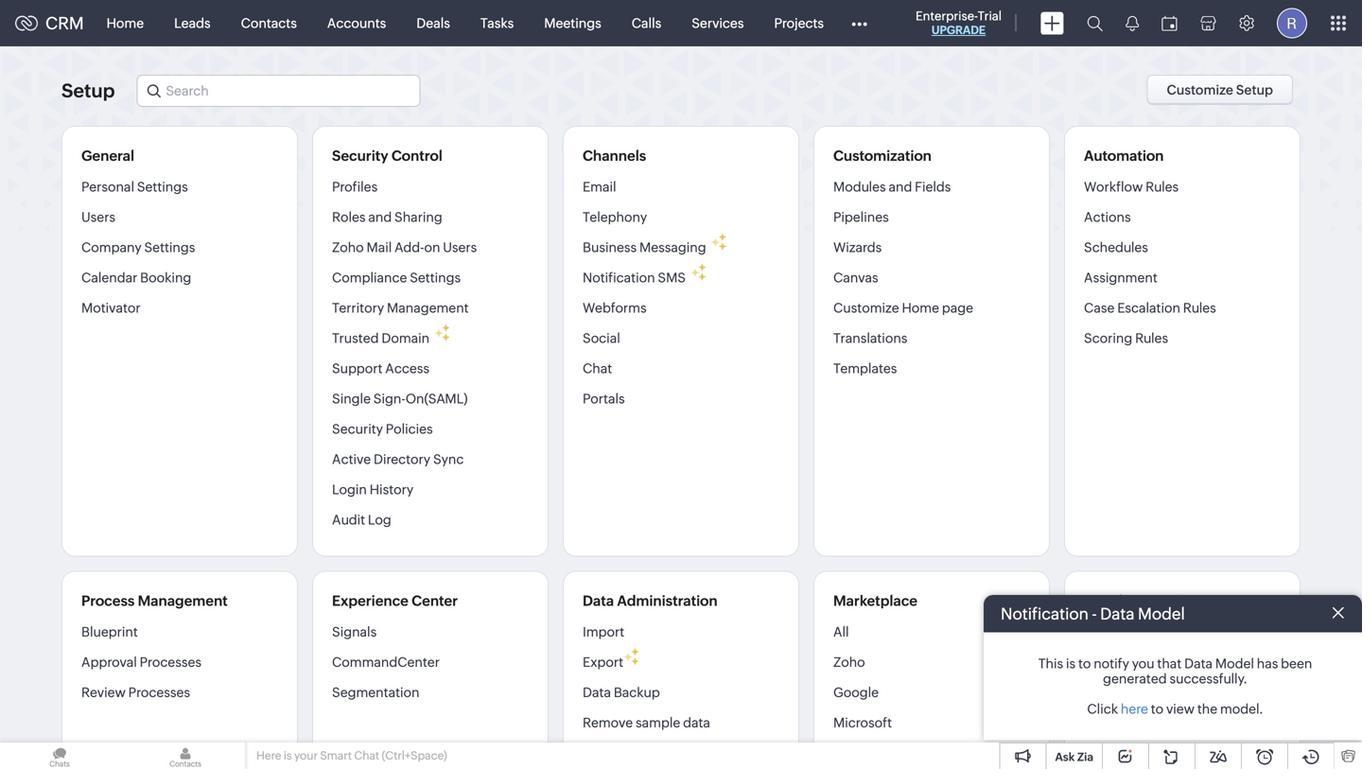 Task type: describe. For each thing, give the bounding box(es) containing it.
email link
[[583, 178, 617, 202]]

tasks
[[481, 16, 514, 31]]

customize for customize home page
[[834, 301, 900, 316]]

assignment
[[1085, 270, 1158, 285]]

automation
[[1085, 148, 1165, 164]]

generated
[[1104, 672, 1168, 687]]

support access
[[332, 361, 430, 376]]

services link
[[677, 0, 760, 46]]

modules
[[834, 179, 887, 195]]

google link
[[834, 678, 879, 708]]

rules inside case escalation rules link
[[1184, 301, 1217, 316]]

fields
[[915, 179, 952, 195]]

developer
[[1085, 593, 1154, 610]]

you
[[1133, 656, 1155, 672]]

profile element
[[1266, 0, 1319, 46]]

profile image
[[1278, 8, 1308, 38]]

Search text field
[[138, 76, 420, 106]]

personal
[[81, 179, 134, 195]]

successfully.
[[1170, 672, 1248, 687]]

create menu image
[[1041, 12, 1065, 35]]

apis & sdks
[[1085, 625, 1158, 640]]

1 horizontal spatial users
[[443, 240, 477, 255]]

connections link
[[1085, 647, 1164, 678]]

home inside customize home page link
[[902, 301, 940, 316]]

signals
[[332, 625, 377, 640]]

contacts
[[241, 16, 297, 31]]

single sign-on(saml)
[[332, 391, 468, 407]]

data inside this is to notify you that data model has been generated successfully.
[[1185, 656, 1213, 672]]

blueprint
[[81, 625, 138, 640]]

data up &
[[1101, 605, 1135, 623]]

rules for scoring rules
[[1136, 331, 1169, 346]]

accounts link
[[312, 0, 402, 46]]

the
[[1198, 702, 1218, 717]]

log
[[368, 513, 392, 528]]

data down export link
[[583, 685, 611, 700]]

is for here
[[284, 750, 292, 762]]

management for process management
[[138, 593, 228, 610]]

on(saml)
[[406, 391, 468, 407]]

calendar booking
[[81, 270, 191, 285]]

experience
[[332, 593, 409, 610]]

motivator link
[[81, 293, 141, 323]]

circuits
[[1085, 716, 1132, 731]]

click
[[1088, 702, 1119, 717]]

modules and fields link
[[834, 178, 952, 202]]

history
[[370, 482, 414, 497]]

model.
[[1221, 702, 1264, 717]]

calendar
[[81, 270, 138, 285]]

social
[[583, 331, 621, 346]]

general
[[81, 148, 134, 164]]

apis
[[1085, 625, 1111, 640]]

home link
[[91, 0, 159, 46]]

support access link
[[332, 354, 430, 384]]

case
[[1085, 301, 1115, 316]]

customize setup link
[[1148, 75, 1301, 105]]

portals link
[[583, 384, 625, 414]]

approval processes
[[81, 655, 202, 670]]

microsoft link
[[834, 708, 893, 738]]

leads link
[[159, 0, 226, 46]]

this
[[1039, 656, 1064, 672]]

notify
[[1094, 656, 1130, 672]]

data up import on the bottom left of the page
[[583, 593, 614, 610]]

projects
[[775, 16, 824, 31]]

calls link
[[617, 0, 677, 46]]

chats image
[[0, 743, 119, 770]]

roles
[[332, 210, 366, 225]]

business messaging link
[[583, 232, 707, 263]]

trusted domain
[[332, 331, 430, 346]]

enterprise-trial upgrade
[[916, 9, 1002, 36]]

social link
[[583, 323, 621, 354]]

create menu element
[[1030, 0, 1076, 46]]

templates link
[[834, 354, 898, 384]]

motivator
[[81, 301, 141, 316]]

directory
[[374, 452, 431, 467]]

territory management
[[332, 301, 469, 316]]

calendar image
[[1162, 16, 1178, 31]]

and for modules
[[889, 179, 913, 195]]

business messaging
[[583, 240, 707, 255]]

active directory sync
[[332, 452, 464, 467]]

0 horizontal spatial setup
[[62, 80, 115, 102]]

setup inside button
[[1237, 82, 1274, 97]]

here
[[257, 750, 282, 762]]

(ctrl+space)
[[382, 750, 447, 762]]

model inside this is to notify you that data model has been generated successfully.
[[1216, 656, 1255, 672]]

is for this
[[1067, 656, 1076, 672]]

connections
[[1085, 655, 1164, 670]]

review processes link
[[81, 678, 190, 708]]

workflow rules link
[[1085, 178, 1180, 202]]

audit
[[332, 513, 365, 528]]

management for territory management
[[387, 301, 469, 316]]

actions link
[[1085, 202, 1132, 232]]

customize for customize setup
[[1167, 82, 1234, 97]]

ask
[[1056, 751, 1076, 764]]

projects link
[[760, 0, 840, 46]]

company settings link
[[81, 232, 195, 263]]

page
[[943, 301, 974, 316]]

to for notify
[[1079, 656, 1092, 672]]

translations link
[[834, 323, 908, 354]]

rules for workflow rules
[[1146, 179, 1180, 195]]

trial
[[978, 9, 1002, 23]]

to for view
[[1152, 702, 1164, 717]]



Task type: locate. For each thing, give the bounding box(es) containing it.
1 horizontal spatial to
[[1152, 702, 1164, 717]]

access
[[386, 361, 430, 376]]

settings inside the "compliance settings" link
[[410, 270, 461, 285]]

rules right workflow in the right of the page
[[1146, 179, 1180, 195]]

settings inside company settings link
[[144, 240, 195, 255]]

policies
[[386, 422, 433, 437]]

0 horizontal spatial and
[[369, 210, 392, 225]]

customize home page link
[[834, 293, 974, 323]]

1 vertical spatial security
[[332, 422, 383, 437]]

approval
[[81, 655, 137, 670]]

circuits link
[[1085, 708, 1132, 738]]

1 horizontal spatial and
[[889, 179, 913, 195]]

0 vertical spatial users
[[81, 210, 115, 225]]

search element
[[1076, 0, 1115, 46]]

remove sample data link
[[583, 708, 711, 738]]

processes inside review processes link
[[128, 685, 190, 700]]

settings for company settings
[[144, 240, 195, 255]]

customize up translations
[[834, 301, 900, 316]]

0 vertical spatial rules
[[1146, 179, 1180, 195]]

1 vertical spatial users
[[443, 240, 477, 255]]

1 vertical spatial home
[[902, 301, 940, 316]]

management inside territory management link
[[387, 301, 469, 316]]

security up profiles
[[332, 148, 389, 164]]

crm
[[45, 13, 84, 33]]

calendar booking link
[[81, 263, 191, 293]]

marketplace
[[834, 593, 918, 610]]

mail
[[367, 240, 392, 255]]

notification for notification - data model
[[1001, 605, 1089, 623]]

model up sdks
[[1139, 605, 1186, 623]]

0 vertical spatial and
[[889, 179, 913, 195]]

home left page on the right top of the page
[[902, 301, 940, 316]]

0 horizontal spatial management
[[138, 593, 228, 610]]

logo image
[[15, 16, 38, 31]]

wizards
[[834, 240, 882, 255]]

1 vertical spatial chat
[[354, 750, 380, 762]]

1 vertical spatial rules
[[1184, 301, 1217, 316]]

signals element
[[1115, 0, 1151, 46]]

is inside this is to notify you that data model has been generated successfully.
[[1067, 656, 1076, 672]]

deals
[[417, 16, 450, 31]]

functions link
[[1085, 738, 1146, 769]]

0 horizontal spatial users
[[81, 210, 115, 225]]

has
[[1258, 656, 1279, 672]]

actions
[[1085, 210, 1132, 225]]

None field
[[137, 75, 421, 107]]

developer hub
[[1085, 593, 1186, 610]]

notification sms link
[[583, 263, 686, 293]]

and
[[889, 179, 913, 195], [369, 210, 392, 225]]

notification for notification sms
[[583, 270, 656, 285]]

processes for review processes
[[128, 685, 190, 700]]

1 vertical spatial processes
[[128, 685, 190, 700]]

zia
[[1078, 751, 1094, 764]]

rules down case escalation rules link
[[1136, 331, 1169, 346]]

schedules
[[1085, 240, 1149, 255]]

and inside 'link'
[[889, 179, 913, 195]]

zoho for zoho
[[834, 655, 866, 670]]

settings inside personal settings link
[[137, 179, 188, 195]]

territory
[[332, 301, 384, 316]]

center
[[412, 593, 458, 610]]

setup down profile element
[[1237, 82, 1274, 97]]

tasks link
[[466, 0, 529, 46]]

setup up general
[[62, 80, 115, 102]]

google
[[834, 685, 879, 700]]

is
[[1067, 656, 1076, 672], [284, 750, 292, 762]]

segmentation link
[[332, 678, 420, 708]]

2 security from the top
[[332, 422, 383, 437]]

1 vertical spatial management
[[138, 593, 228, 610]]

compliance settings link
[[332, 263, 461, 293]]

customize inside button
[[1167, 82, 1234, 97]]

support
[[332, 361, 383, 376]]

add-
[[395, 240, 424, 255]]

processes up review processes
[[140, 655, 202, 670]]

0 horizontal spatial chat
[[354, 750, 380, 762]]

approval processes link
[[81, 647, 202, 678]]

webforms link
[[583, 293, 647, 323]]

company
[[81, 240, 142, 255]]

1 horizontal spatial customize
[[1167, 82, 1234, 97]]

notification sms
[[583, 270, 686, 285]]

settings for compliance settings
[[410, 270, 461, 285]]

review processes
[[81, 685, 190, 700]]

users down personal
[[81, 210, 115, 225]]

workflow
[[1085, 179, 1144, 195]]

0 horizontal spatial home
[[107, 16, 144, 31]]

data right that
[[1185, 656, 1213, 672]]

remove
[[583, 716, 633, 731]]

0 vertical spatial customize
[[1167, 82, 1234, 97]]

1 horizontal spatial chat
[[583, 361, 613, 376]]

data administration
[[583, 593, 718, 610]]

sms
[[658, 270, 686, 285]]

zoho
[[332, 240, 364, 255], [834, 655, 866, 670]]

search image
[[1088, 15, 1104, 31]]

management up approval processes
[[138, 593, 228, 610]]

notification up webforms link
[[583, 270, 656, 285]]

rules inside scoring rules link
[[1136, 331, 1169, 346]]

1 horizontal spatial notification
[[1001, 605, 1089, 623]]

settings for personal settings
[[137, 179, 188, 195]]

zoho link
[[834, 647, 866, 678]]

functions
[[1085, 746, 1146, 761]]

management up domain
[[387, 301, 469, 316]]

model left has
[[1216, 656, 1255, 672]]

home right crm
[[107, 16, 144, 31]]

and left fields on the top right of page
[[889, 179, 913, 195]]

1 vertical spatial zoho
[[834, 655, 866, 670]]

customize down calendar icon
[[1167, 82, 1234, 97]]

2 vertical spatial settings
[[410, 270, 461, 285]]

customize home page
[[834, 301, 974, 316]]

&
[[1114, 625, 1124, 640]]

customize setup button
[[1148, 75, 1294, 105]]

schedules link
[[1085, 232, 1149, 263]]

sign-
[[374, 391, 406, 407]]

security up active
[[332, 422, 383, 437]]

notification - data model
[[1001, 605, 1186, 623]]

notification inside notification sms link
[[583, 270, 656, 285]]

Other Modules field
[[840, 8, 880, 38]]

1 horizontal spatial model
[[1216, 656, 1255, 672]]

1 vertical spatial customize
[[834, 301, 900, 316]]

0 horizontal spatial notification
[[583, 270, 656, 285]]

view
[[1167, 702, 1195, 717]]

2 vertical spatial rules
[[1136, 331, 1169, 346]]

0 vertical spatial is
[[1067, 656, 1076, 672]]

0 vertical spatial settings
[[137, 179, 188, 195]]

0 horizontal spatial customize
[[834, 301, 900, 316]]

meetings
[[545, 16, 602, 31]]

chat down social link
[[583, 361, 613, 376]]

0 horizontal spatial model
[[1139, 605, 1186, 623]]

sample
[[636, 716, 681, 731]]

processes inside approval processes link
[[140, 655, 202, 670]]

processes down approval processes
[[128, 685, 190, 700]]

0 vertical spatial chat
[[583, 361, 613, 376]]

0 vertical spatial management
[[387, 301, 469, 316]]

rules inside workflow rules link
[[1146, 179, 1180, 195]]

0 vertical spatial processes
[[140, 655, 202, 670]]

to
[[1079, 656, 1092, 672], [1152, 702, 1164, 717]]

been
[[1282, 656, 1313, 672]]

enterprise-
[[916, 9, 978, 23]]

notification left -
[[1001, 605, 1089, 623]]

1 horizontal spatial setup
[[1237, 82, 1274, 97]]

scoring rules link
[[1085, 323, 1169, 354]]

company settings
[[81, 240, 195, 255]]

1 vertical spatial model
[[1216, 656, 1255, 672]]

settings up booking
[[144, 240, 195, 255]]

1 horizontal spatial is
[[1067, 656, 1076, 672]]

apis & sdks link
[[1085, 624, 1158, 647]]

to left notify
[[1079, 656, 1092, 672]]

1 vertical spatial is
[[284, 750, 292, 762]]

1 horizontal spatial zoho
[[834, 655, 866, 670]]

1 vertical spatial settings
[[144, 240, 195, 255]]

chat link
[[583, 354, 613, 384]]

here is your smart chat (ctrl+space)
[[257, 750, 447, 762]]

0 horizontal spatial zoho
[[332, 240, 364, 255]]

sdks
[[1126, 625, 1158, 640]]

signals image
[[1126, 15, 1140, 31]]

chat right smart
[[354, 750, 380, 762]]

administration
[[617, 593, 718, 610]]

settings down on
[[410, 270, 461, 285]]

0 vertical spatial security
[[332, 148, 389, 164]]

telephony link
[[583, 202, 648, 232]]

export
[[583, 655, 624, 670]]

roles and sharing
[[332, 210, 443, 225]]

home inside home link
[[107, 16, 144, 31]]

canvas
[[834, 270, 879, 285]]

trusted
[[332, 331, 379, 346]]

0 vertical spatial model
[[1139, 605, 1186, 623]]

0 vertical spatial zoho
[[332, 240, 364, 255]]

contacts link
[[226, 0, 312, 46]]

security for security policies
[[332, 422, 383, 437]]

to right here link
[[1152, 702, 1164, 717]]

to inside this is to notify you that data model has been generated successfully.
[[1079, 656, 1092, 672]]

zoho for zoho mail add-on users
[[332, 240, 364, 255]]

wizards link
[[834, 232, 882, 263]]

zoho down all link on the bottom right
[[834, 655, 866, 670]]

1 vertical spatial notification
[[1001, 605, 1089, 623]]

rules right escalation
[[1184, 301, 1217, 316]]

settings right personal
[[137, 179, 188, 195]]

users right on
[[443, 240, 477, 255]]

1 horizontal spatial home
[[902, 301, 940, 316]]

security for security control
[[332, 148, 389, 164]]

login history
[[332, 482, 414, 497]]

hub
[[1158, 593, 1186, 610]]

and for roles
[[369, 210, 392, 225]]

0 vertical spatial notification
[[583, 270, 656, 285]]

and up mail
[[369, 210, 392, 225]]

is left "your" at the bottom of page
[[284, 750, 292, 762]]

0 vertical spatial to
[[1079, 656, 1092, 672]]

profiles link
[[332, 178, 378, 202]]

0 vertical spatial home
[[107, 16, 144, 31]]

security control
[[332, 148, 443, 164]]

sharing
[[395, 210, 443, 225]]

1 horizontal spatial management
[[387, 301, 469, 316]]

roles and sharing link
[[332, 202, 443, 232]]

0 horizontal spatial is
[[284, 750, 292, 762]]

zoho down roles
[[332, 240, 364, 255]]

pipelines link
[[834, 202, 889, 232]]

processes for approval processes
[[140, 655, 202, 670]]

contacts image
[[126, 743, 245, 770]]

domain
[[382, 331, 430, 346]]

microsoft
[[834, 716, 893, 731]]

segmentation
[[332, 685, 420, 700]]

processes
[[140, 655, 202, 670], [128, 685, 190, 700]]

1 vertical spatial and
[[369, 210, 392, 225]]

is right this
[[1067, 656, 1076, 672]]

1 security from the top
[[332, 148, 389, 164]]

data backup link
[[583, 678, 660, 708]]

0 horizontal spatial to
[[1079, 656, 1092, 672]]

this is to notify you that data model has been generated successfully.
[[1039, 656, 1313, 687]]

1 vertical spatial to
[[1152, 702, 1164, 717]]



